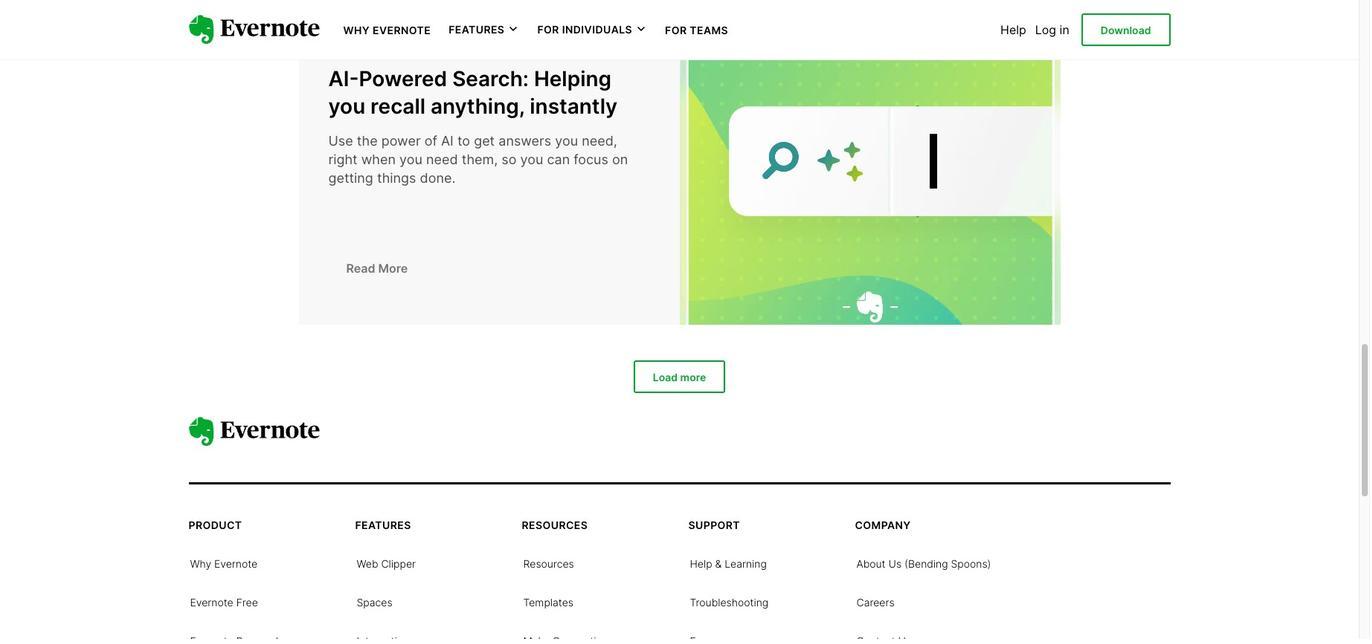 Task type: locate. For each thing, give the bounding box(es) containing it.
read more link
[[328, 253, 426, 283]]

evernote for the topmost why evernote link
[[373, 24, 431, 36]]

1 vertical spatial why evernote
[[190, 558, 258, 570]]

teams
[[690, 24, 728, 36]]

resources link
[[523, 556, 574, 571]]

1 horizontal spatial for
[[665, 24, 687, 36]]

why evernote link up 'powered'
[[343, 22, 431, 37]]

why for the bottommost why evernote link
[[190, 558, 211, 570]]

you up can
[[555, 133, 578, 149]]

support
[[688, 519, 740, 532]]

1 vertical spatial why
[[190, 558, 211, 570]]

you down the ai-
[[328, 93, 365, 119]]

evernote
[[373, 24, 431, 36], [214, 558, 258, 570], [190, 596, 233, 609]]

for individuals
[[537, 23, 632, 36]]

0 vertical spatial features
[[449, 23, 505, 36]]

log in
[[1035, 22, 1069, 37]]

careers
[[856, 596, 894, 609]]

1 vertical spatial evernote
[[214, 558, 258, 570]]

1 horizontal spatial why evernote link
[[343, 22, 431, 37]]

why evernote link
[[343, 22, 431, 37], [190, 556, 258, 571]]

1 horizontal spatial help
[[1000, 22, 1026, 37]]

need,
[[582, 133, 617, 149]]

ai-powered search: helping you recall anything, instantly
[[328, 66, 618, 119]]

for individuals button
[[537, 22, 647, 37]]

clipper
[[381, 558, 416, 570]]

evernote left free
[[190, 596, 233, 609]]

instantly
[[530, 93, 618, 119]]

ai-powered search: helping you recall anything, instantly link
[[328, 66, 650, 120]]

0 horizontal spatial features
[[355, 519, 411, 532]]

1 horizontal spatial why
[[343, 24, 370, 36]]

features up web clipper link at left bottom
[[355, 519, 411, 532]]

log in link
[[1035, 22, 1069, 37]]

troubleshooting link
[[690, 595, 769, 610]]

evernote free link
[[190, 595, 258, 610]]

0 vertical spatial why
[[343, 24, 370, 36]]

help
[[1000, 22, 1026, 37], [690, 558, 712, 570]]

load
[[653, 371, 678, 383]]

use the power of ai to get answers you need, right when you need them, so you can focus on getting things done.
[[328, 133, 628, 186]]

you
[[328, 93, 365, 119], [555, 133, 578, 149], [399, 152, 422, 167], [520, 152, 543, 167]]

right
[[328, 152, 357, 167]]

web
[[357, 558, 378, 570]]

help left &
[[690, 558, 712, 570]]

0 vertical spatial evernote logo image
[[189, 15, 319, 45]]

for left individuals
[[537, 23, 559, 36]]

ai-
[[328, 66, 359, 92]]

for teams
[[665, 24, 728, 36]]

help for help
[[1000, 22, 1026, 37]]

product
[[189, 519, 242, 532]]

download
[[1101, 24, 1151, 36]]

0 vertical spatial why evernote link
[[343, 22, 431, 37]]

0 horizontal spatial help
[[690, 558, 712, 570]]

power
[[381, 133, 421, 149]]

evernote up evernote free link
[[214, 558, 258, 570]]

features up search:
[[449, 23, 505, 36]]

you down power
[[399, 152, 422, 167]]

for left teams at the right
[[665, 24, 687, 36]]

resources up templates link
[[523, 558, 574, 570]]

why up the ai-
[[343, 24, 370, 36]]

troubleshooting
[[690, 596, 769, 609]]

1 horizontal spatial why evernote
[[343, 24, 431, 36]]

about us (bending spoons) link
[[856, 556, 991, 571]]

0 horizontal spatial for
[[537, 23, 559, 36]]

1 evernote logo image from the top
[[189, 15, 319, 45]]

evernote up 'powered'
[[373, 24, 431, 36]]

help & learning link
[[690, 556, 767, 571]]

1 vertical spatial evernote logo image
[[189, 417, 319, 447]]

resources
[[522, 519, 588, 532], [523, 558, 574, 570]]

1 vertical spatial why evernote link
[[190, 556, 258, 571]]

0 horizontal spatial why
[[190, 558, 211, 570]]

in
[[1060, 22, 1069, 37]]

helping
[[534, 66, 611, 92]]

web clipper
[[357, 558, 416, 570]]

the
[[357, 133, 378, 149]]

1 horizontal spatial features
[[449, 23, 505, 36]]

resources up resources link
[[522, 519, 588, 532]]

company
[[855, 519, 911, 532]]

1 vertical spatial help
[[690, 558, 712, 570]]

evernote logo image
[[189, 15, 319, 45], [189, 417, 319, 447]]

why evernote
[[343, 24, 431, 36], [190, 558, 258, 570]]

why evernote for the topmost why evernote link
[[343, 24, 431, 36]]

use
[[328, 133, 353, 149]]

so
[[502, 152, 517, 167]]

answers
[[498, 133, 551, 149]]

0 vertical spatial help
[[1000, 22, 1026, 37]]

why evernote link up evernote free link
[[190, 556, 258, 571]]

for
[[537, 23, 559, 36], [665, 24, 687, 36]]

help left log
[[1000, 22, 1026, 37]]

why evernote up 'powered'
[[343, 24, 431, 36]]

read
[[346, 261, 375, 276]]

why evernote up evernote free link
[[190, 558, 258, 570]]

0 vertical spatial why evernote
[[343, 24, 431, 36]]

1 vertical spatial features
[[355, 519, 411, 532]]

0 vertical spatial evernote
[[373, 24, 431, 36]]

0 horizontal spatial why evernote link
[[190, 556, 258, 571]]

learning
[[725, 558, 767, 570]]

why
[[343, 24, 370, 36], [190, 558, 211, 570]]

0 horizontal spatial why evernote
[[190, 558, 258, 570]]

why down product
[[190, 558, 211, 570]]

for inside button
[[537, 23, 559, 36]]

features
[[449, 23, 505, 36], [355, 519, 411, 532]]



Task type: vqa. For each thing, say whether or not it's contained in the screenshot.


Task type: describe. For each thing, give the bounding box(es) containing it.
recall
[[370, 93, 425, 119]]

2 vertical spatial evernote
[[190, 596, 233, 609]]

to
[[457, 133, 470, 149]]

things
[[377, 171, 416, 186]]

web clipper link
[[357, 556, 416, 571]]

free
[[236, 596, 258, 609]]

help & learning
[[690, 558, 767, 570]]

more
[[680, 371, 706, 383]]

evernote free
[[190, 596, 258, 609]]

ai
[[441, 133, 454, 149]]

get
[[474, 133, 495, 149]]

focus
[[574, 152, 608, 167]]

careers link
[[856, 595, 894, 610]]

them,
[[462, 152, 498, 167]]

evernote for the bottommost why evernote link
[[214, 558, 258, 570]]

for for for teams
[[665, 24, 687, 36]]

of
[[424, 133, 437, 149]]

2 evernote logo image from the top
[[189, 417, 319, 447]]

spaces
[[357, 596, 392, 609]]

us
[[888, 558, 902, 570]]

1 vertical spatial resources
[[523, 558, 574, 570]]

you inside ai-powered search: helping you recall anything, instantly
[[328, 93, 365, 119]]

need
[[426, 152, 458, 167]]

templates link
[[523, 595, 573, 610]]

more
[[378, 261, 408, 276]]

templates
[[523, 596, 573, 609]]

search:
[[452, 66, 529, 92]]

why for the topmost why evernote link
[[343, 24, 370, 36]]

read more
[[346, 261, 408, 276]]

about us (bending spoons)
[[856, 558, 991, 570]]

(bending
[[905, 558, 948, 570]]

help for help & learning
[[690, 558, 712, 570]]

done.
[[420, 171, 455, 186]]

on
[[612, 152, 628, 167]]

features button
[[449, 22, 519, 37]]

spoons)
[[951, 558, 991, 570]]

spaces link
[[357, 595, 392, 610]]

can
[[547, 152, 570, 167]]

help link
[[1000, 22, 1026, 37]]

for teams link
[[665, 22, 728, 37]]

individuals
[[562, 23, 632, 36]]

getting
[[328, 171, 373, 186]]

0 vertical spatial resources
[[522, 519, 588, 532]]

powered
[[359, 66, 447, 92]]

for for for individuals
[[537, 23, 559, 36]]

anything,
[[431, 93, 525, 119]]

load more button
[[634, 360, 725, 393]]

&
[[715, 558, 722, 570]]

features inside button
[[449, 23, 505, 36]]

log
[[1035, 22, 1056, 37]]

you down answers
[[520, 152, 543, 167]]

load more
[[653, 371, 706, 383]]

about
[[856, 558, 886, 570]]

download link
[[1081, 13, 1170, 46]]

when
[[361, 152, 396, 167]]

why evernote for the bottommost why evernote link
[[190, 558, 258, 570]]



